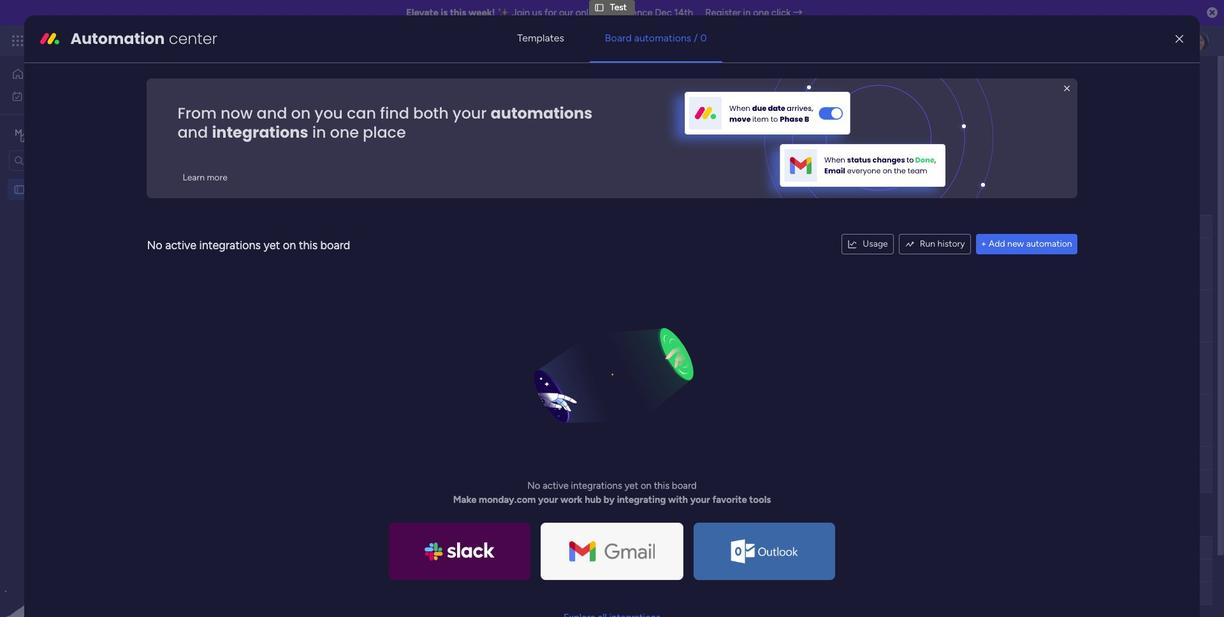 Task type: vqa. For each thing, say whether or not it's contained in the screenshot.
Write Updates Via Email:
no



Task type: locate. For each thing, give the bounding box(es) containing it.
kanban
[[413, 119, 443, 130]]

history
[[938, 238, 965, 249]]

0 vertical spatial one
[[753, 7, 769, 18]]

your right "with"
[[690, 494, 710, 506]]

from
[[178, 103, 217, 124]]

main left table
[[213, 119, 232, 130]]

active inside no active integrations yet on this board make monday.com your work hub by integrating with your favorite tools
[[543, 480, 569, 492]]

0 horizontal spatial column information image
[[577, 543, 587, 553]]

1 vertical spatial in
[[312, 122, 326, 143]]

0 vertical spatial board
[[320, 238, 350, 252]]

kanban button
[[403, 115, 452, 135]]

main inside workspace selection element
[[29, 127, 52, 139]]

in
[[743, 7, 751, 18], [312, 122, 326, 143]]

0 vertical spatial no
[[147, 238, 162, 252]]

your right both
[[453, 103, 487, 124]]

no
[[147, 238, 162, 252], [527, 480, 540, 492]]

public board image
[[13, 183, 26, 195]]

due
[[620, 542, 636, 553]]

workspace selection element
[[12, 125, 106, 142]]

see inside see more 'link'
[[582, 96, 597, 106]]

this right is
[[450, 7, 466, 18]]

13
[[643, 364, 651, 373]]

monday.com
[[479, 494, 536, 506]]

test down more
[[219, 194, 244, 210]]

now
[[221, 103, 253, 124]]

1 horizontal spatial column information image
[[933, 222, 944, 232]]

see left plans
[[223, 35, 238, 46]]

learn more
[[183, 172, 228, 183]]

one
[[753, 7, 769, 18], [330, 122, 359, 143]]

integrate
[[994, 120, 1031, 130]]

owner
[[464, 542, 491, 553]]

hub
[[585, 494, 601, 506]]

m
[[15, 127, 22, 138]]

chart
[[317, 119, 339, 130]]

1 vertical spatial work
[[560, 494, 583, 506]]

dec 13
[[626, 364, 651, 373]]

1 horizontal spatial automations
[[634, 32, 691, 44]]

work right the monday
[[103, 33, 126, 48]]

2 horizontal spatial this
[[654, 480, 670, 492]]

1 vertical spatial active
[[543, 480, 569, 492]]

work
[[103, 33, 126, 48], [560, 494, 583, 506]]

0 horizontal spatial of
[[266, 96, 274, 107]]

yet inside no active integrations yet on this board make monday.com your work hub by integrating with your favorite tools
[[625, 480, 638, 492]]

no inside no active integrations yet on this board make monday.com your work hub by integrating with your favorite tools
[[527, 480, 540, 492]]

0 horizontal spatial one
[[330, 122, 359, 143]]

0 horizontal spatial dec
[[626, 364, 641, 373]]

one left click
[[753, 7, 769, 18]]

0 vertical spatial in
[[743, 7, 751, 18]]

conference
[[604, 7, 653, 18]]

see
[[223, 35, 238, 46], [582, 96, 597, 106]]

1 vertical spatial integrations
[[199, 238, 261, 252]]

dec left 14th
[[655, 7, 672, 18]]

0 horizontal spatial see
[[223, 35, 238, 46]]

Search in workspace field
[[27, 153, 106, 168]]

0 vertical spatial see
[[223, 35, 238, 46]]

templates button
[[502, 23, 579, 53]]

yet up integrating
[[625, 480, 638, 492]]

elevate is this week! ✨ join us for our online conference dec 14th
[[406, 7, 693, 18]]

status
[[539, 542, 564, 553]]

lottie animation image
[[510, 275, 714, 479], [0, 488, 163, 617]]

board
[[320, 238, 350, 252], [672, 480, 697, 492]]

lottie animation element
[[510, 275, 714, 479], [0, 488, 163, 617]]

1 horizontal spatial no
[[527, 480, 540, 492]]

make
[[453, 494, 477, 506]]

lottie animation image for the bottom lottie animation element
[[0, 488, 163, 617]]

in right register
[[743, 7, 751, 18]]

1 horizontal spatial one
[[753, 7, 769, 18]]

more
[[207, 172, 228, 183]]

of
[[266, 96, 274, 107], [485, 96, 494, 107]]

board
[[605, 32, 632, 44]]

column information image up run history
[[933, 222, 944, 232]]

1 horizontal spatial active
[[543, 480, 569, 492]]

one inside from now and on you can find both your automations and integrations in one place
[[330, 122, 359, 143]]

1 horizontal spatial lottie animation image
[[510, 275, 714, 479]]

test up manage
[[194, 66, 235, 94]]

Test field
[[191, 66, 238, 94]]

0 horizontal spatial this
[[299, 238, 318, 252]]

project
[[543, 96, 572, 107]]

active for no active integrations yet on this board make monday.com your work hub by integrating with your favorite tools
[[543, 480, 569, 492]]

date
[[639, 542, 657, 553]]

1 vertical spatial column information image
[[577, 543, 587, 553]]

2 vertical spatial this
[[654, 480, 670, 492]]

0 horizontal spatial automations
[[491, 103, 593, 124]]

Status field
[[535, 541, 568, 555]]

for
[[544, 7, 557, 18]]

on up integrating
[[641, 480, 652, 492]]

board down pipeline at the top left of the page
[[320, 238, 350, 252]]

manage
[[195, 96, 227, 107]]

management
[[129, 33, 198, 48]]

1 vertical spatial lottie animation image
[[0, 488, 163, 617]]

0 horizontal spatial work
[[103, 33, 126, 48]]

None field
[[216, 515, 388, 532], [805, 541, 829, 555], [216, 515, 388, 532], [805, 541, 829, 555]]

and right table
[[257, 103, 287, 124]]

main right workspace image
[[29, 127, 52, 139]]

1 vertical spatial one
[[330, 122, 359, 143]]

your right where on the top
[[523, 96, 541, 107]]

column information image right status field
[[577, 543, 587, 553]]

on down test production pipeline field
[[283, 238, 296, 252]]

automation  center image
[[40, 29, 60, 49]]

0 vertical spatial automations
[[634, 32, 691, 44]]

click
[[772, 7, 791, 18]]

main
[[213, 119, 232, 130], [29, 127, 52, 139]]

of right track
[[485, 96, 494, 107]]

center
[[169, 28, 218, 49]]

add view image
[[460, 120, 465, 130]]

on left you
[[291, 103, 311, 124]]

your right the monday.com
[[538, 494, 558, 506]]

board inside no active integrations yet on this board make monday.com your work hub by integrating with your favorite tools
[[672, 480, 697, 492]]

1 horizontal spatial of
[[485, 96, 494, 107]]

0 vertical spatial on
[[291, 103, 311, 124]]

1 vertical spatial see
[[582, 96, 597, 106]]

2 vertical spatial on
[[641, 480, 652, 492]]

0 vertical spatial work
[[103, 33, 126, 48]]

active
[[165, 238, 196, 252], [543, 480, 569, 492]]

on
[[291, 103, 311, 124], [283, 238, 296, 252], [641, 480, 652, 492]]

0 horizontal spatial and
[[178, 122, 208, 143]]

integrations for no active integrations yet on this board
[[199, 238, 261, 252]]

see left more
[[582, 96, 597, 106]]

main inside button
[[213, 119, 232, 130]]

0 vertical spatial lottie animation element
[[510, 275, 714, 479]]

track
[[463, 96, 483, 107]]

usage
[[863, 238, 888, 249]]

0
[[700, 32, 707, 44]]

0 vertical spatial yet
[[264, 238, 280, 252]]

0 vertical spatial column information image
[[933, 222, 944, 232]]

test production pipeline
[[219, 194, 359, 210]]

plans
[[240, 35, 262, 46]]

+ add new automation button
[[976, 234, 1077, 254]]

0 vertical spatial integrations
[[212, 122, 308, 143]]

0 horizontal spatial board
[[320, 238, 350, 252]]

1 vertical spatial automations
[[491, 103, 593, 124]]

board for no active integrations yet on this board make monday.com your work hub by integrating with your favorite tools
[[672, 480, 697, 492]]

integrations inside no active integrations yet on this board make monday.com your work hub by integrating with your favorite tools
[[571, 480, 622, 492]]

run history
[[920, 238, 965, 249]]

week!
[[469, 7, 495, 18]]

activity button
[[1045, 70, 1105, 91]]

1 horizontal spatial lottie animation element
[[510, 275, 714, 479]]

of right type
[[266, 96, 274, 107]]

automations inside from now and on you can find both your automations and integrations in one place
[[491, 103, 593, 124]]

test right "public board" image
[[30, 184, 47, 195]]

1 horizontal spatial main
[[213, 119, 232, 130]]

table
[[234, 119, 255, 130]]

1 vertical spatial board
[[672, 480, 697, 492]]

option
[[0, 178, 163, 180]]

no for no active integrations yet on this board make monday.com your work hub by integrating with your favorite tools
[[527, 480, 540, 492]]

one down owners,
[[330, 122, 359, 143]]

1 horizontal spatial board
[[672, 480, 697, 492]]

0 horizontal spatial in
[[312, 122, 326, 143]]

1 vertical spatial yet
[[625, 480, 638, 492]]

2 vertical spatial integrations
[[571, 480, 622, 492]]

workspace image
[[12, 126, 25, 140]]

column information image
[[933, 222, 944, 232], [577, 543, 587, 553]]

2 of from the left
[[485, 96, 494, 107]]

Due date field
[[617, 541, 660, 555]]

this inside no active integrations yet on this board make monday.com your work hub by integrating with your favorite tools
[[654, 480, 670, 492]]

see for see more
[[582, 96, 597, 106]]

1 vertical spatial this
[[299, 238, 318, 252]]

and down manage
[[178, 122, 208, 143]]

1 vertical spatial no
[[527, 480, 540, 492]]

add to favorites image
[[266, 74, 279, 86]]

my work image
[[11, 90, 23, 102]]

no active integrations yet on this board make monday.com your work hub by integrating with your favorite tools
[[453, 480, 771, 506]]

your inside from now and on you can find both your automations and integrations in one place
[[453, 103, 487, 124]]

0 horizontal spatial active
[[165, 238, 196, 252]]

main for main table
[[213, 119, 232, 130]]

activity
[[1050, 75, 1081, 85]]

this
[[450, 7, 466, 18], [299, 238, 318, 252], [654, 480, 670, 492]]

1 horizontal spatial see
[[582, 96, 597, 106]]

both
[[413, 103, 449, 124]]

0 vertical spatial active
[[165, 238, 196, 252]]

monday
[[57, 33, 100, 48]]

test
[[610, 2, 627, 13], [194, 66, 235, 94], [30, 184, 47, 195], [219, 194, 244, 210]]

see plans button
[[206, 31, 267, 50]]

where
[[496, 96, 521, 107]]

james peterson image
[[1189, 31, 1209, 51]]

on inside no active integrations yet on this board make monday.com your work hub by integrating with your favorite tools
[[641, 480, 652, 492]]

and left keep
[[424, 96, 439, 107]]

dec left 13
[[626, 364, 641, 373]]

find
[[380, 103, 409, 124]]

see inside "see plans" button
[[223, 35, 238, 46]]

this down test production pipeline field
[[299, 238, 318, 252]]

0 horizontal spatial main
[[29, 127, 52, 139]]

0 horizontal spatial no
[[147, 238, 162, 252]]

on for no active integrations yet on this board
[[283, 238, 296, 252]]

0 horizontal spatial lottie animation image
[[0, 488, 163, 617]]

2 horizontal spatial and
[[424, 96, 439, 107]]

integrations
[[212, 122, 308, 143], [199, 238, 261, 252], [571, 480, 622, 492]]

work left hub
[[560, 494, 583, 506]]

test inside list box
[[30, 184, 47, 195]]

1 horizontal spatial this
[[450, 7, 466, 18]]

see more
[[582, 96, 620, 106]]

monday work management
[[57, 33, 198, 48]]

board up "with"
[[672, 480, 697, 492]]

1 horizontal spatial yet
[[625, 480, 638, 492]]

1 horizontal spatial work
[[560, 494, 583, 506]]

assign
[[310, 96, 336, 107]]

in inside from now and on you can find both your automations and integrations in one place
[[312, 122, 326, 143]]

keep
[[441, 96, 461, 107]]

1 vertical spatial on
[[283, 238, 296, 252]]

work inside no active integrations yet on this board make monday.com your work hub by integrating with your favorite tools
[[560, 494, 583, 506]]

no for no active integrations yet on this board
[[147, 238, 162, 252]]

0 horizontal spatial lottie animation element
[[0, 488, 163, 617]]

column information image for timeline
[[933, 222, 944, 232]]

yet down 'production'
[[264, 238, 280, 252]]

0 vertical spatial lottie animation image
[[510, 275, 714, 479]]

add
[[989, 238, 1005, 249]]

in down assign
[[312, 122, 326, 143]]

set
[[372, 96, 384, 107]]

0 vertical spatial dec
[[655, 7, 672, 18]]

see plans
[[223, 35, 262, 46]]

v2 done deadline image
[[599, 362, 609, 375]]

this up "with"
[[654, 480, 670, 492]]

integrations for no active integrations yet on this board make monday.com your work hub by integrating with your favorite tools
[[571, 480, 622, 492]]

0 horizontal spatial yet
[[264, 238, 280, 252]]



Task type: describe. For each thing, give the bounding box(es) containing it.
timelines
[[386, 96, 422, 107]]

no active integrations yet on this board
[[147, 238, 350, 252]]

more
[[599, 96, 620, 106]]

gantt button
[[265, 115, 307, 135]]

yet for no active integrations yet on this board make monday.com your work hub by integrating with your favorite tools
[[625, 480, 638, 492]]

1 vertical spatial lottie animation element
[[0, 488, 163, 617]]

manage any type of project. assign owners, set timelines and keep track of where your project stands.
[[195, 96, 602, 107]]

board automations / 0 button
[[590, 23, 722, 53]]

Timeline field
[[887, 220, 926, 234]]

+ add new automation
[[981, 238, 1072, 249]]

online
[[576, 7, 601, 18]]

board for no active integrations yet on this board
[[320, 238, 350, 252]]

main for main workspace
[[29, 127, 52, 139]]

register
[[705, 7, 741, 18]]

Owner field
[[461, 541, 494, 555]]

✨
[[497, 7, 510, 18]]

this for no active integrations yet on this board make monday.com your work hub by integrating with your favorite tools
[[654, 480, 670, 492]]

Test Production Pipeline field
[[216, 194, 362, 210]]

show board description image
[[244, 74, 259, 87]]

integrating
[[617, 494, 666, 506]]

gantt
[[274, 119, 298, 130]]

test list box
[[0, 176, 163, 372]]

you
[[315, 103, 343, 124]]

automation center
[[70, 28, 218, 49]]

workspace
[[54, 127, 105, 139]]

1 of from the left
[[266, 96, 274, 107]]

1 horizontal spatial and
[[257, 103, 287, 124]]

test right online
[[610, 2, 627, 13]]

learn more button
[[178, 168, 233, 188]]

integrations inside from now and on you can find both your automations and integrations in one place
[[212, 122, 308, 143]]

from now and on you can find both your automations and integrations in one place
[[178, 103, 593, 143]]

lottie animation image for right lottie animation element
[[510, 275, 714, 479]]

type
[[245, 96, 264, 107]]

yet for no active integrations yet on this board
[[264, 238, 280, 252]]

run history button
[[899, 234, 971, 254]]

1 horizontal spatial in
[[743, 7, 751, 18]]

on inside from now and on you can find both your automations and integrations in one place
[[291, 103, 311, 124]]

timeline
[[890, 221, 923, 232]]

learn
[[183, 172, 205, 183]]

board automations / 0
[[605, 32, 707, 44]]

due date
[[620, 542, 657, 553]]

main workspace
[[29, 127, 105, 139]]

us
[[532, 7, 542, 18]]

usage button
[[842, 234, 894, 254]]

any
[[229, 96, 243, 107]]

see for see plans
[[223, 35, 238, 46]]

main table button
[[193, 115, 265, 135]]

home button
[[8, 64, 137, 84]]

test inside field
[[219, 194, 244, 210]]

owners,
[[338, 96, 369, 107]]

done
[[541, 363, 562, 374]]

Priority field
[[710, 541, 745, 555]]

join
[[512, 7, 530, 18]]

register in one click → link
[[705, 7, 803, 18]]

home
[[29, 68, 54, 79]]

can
[[347, 103, 376, 124]]

pipeline
[[313, 194, 359, 210]]

production
[[247, 194, 310, 210]]

register in one click →
[[705, 7, 803, 18]]

favorite
[[713, 494, 747, 506]]

stands.
[[574, 96, 602, 107]]

/
[[694, 32, 698, 44]]

with
[[668, 494, 688, 506]]

automations inside button
[[634, 32, 691, 44]]

run
[[920, 238, 935, 249]]

calendar
[[358, 119, 394, 130]]

1 horizontal spatial dec
[[655, 7, 672, 18]]

→
[[793, 7, 803, 18]]

column information image for status
[[577, 543, 587, 553]]

on for no active integrations yet on this board make monday.com your work hub by integrating with your favorite tools
[[641, 480, 652, 492]]

this for no active integrations yet on this board
[[299, 238, 318, 252]]

automation
[[70, 28, 165, 49]]

priority
[[714, 542, 742, 553]]

our
[[559, 7, 573, 18]]

+
[[981, 238, 987, 249]]

14th
[[674, 7, 693, 18]]

templates
[[517, 32, 564, 44]]

project.
[[277, 96, 307, 107]]

active for no active integrations yet on this board
[[165, 238, 196, 252]]

automation
[[1026, 238, 1072, 249]]

elevate
[[406, 7, 438, 18]]

1 vertical spatial dec
[[626, 364, 641, 373]]

main table
[[213, 119, 255, 130]]

tools
[[749, 494, 771, 506]]

select product image
[[11, 34, 24, 47]]

is
[[441, 7, 448, 18]]

new
[[1007, 238, 1024, 249]]

0 vertical spatial this
[[450, 7, 466, 18]]

place
[[363, 122, 406, 143]]

see more link
[[580, 95, 621, 108]]

calendar button
[[349, 115, 403, 135]]



